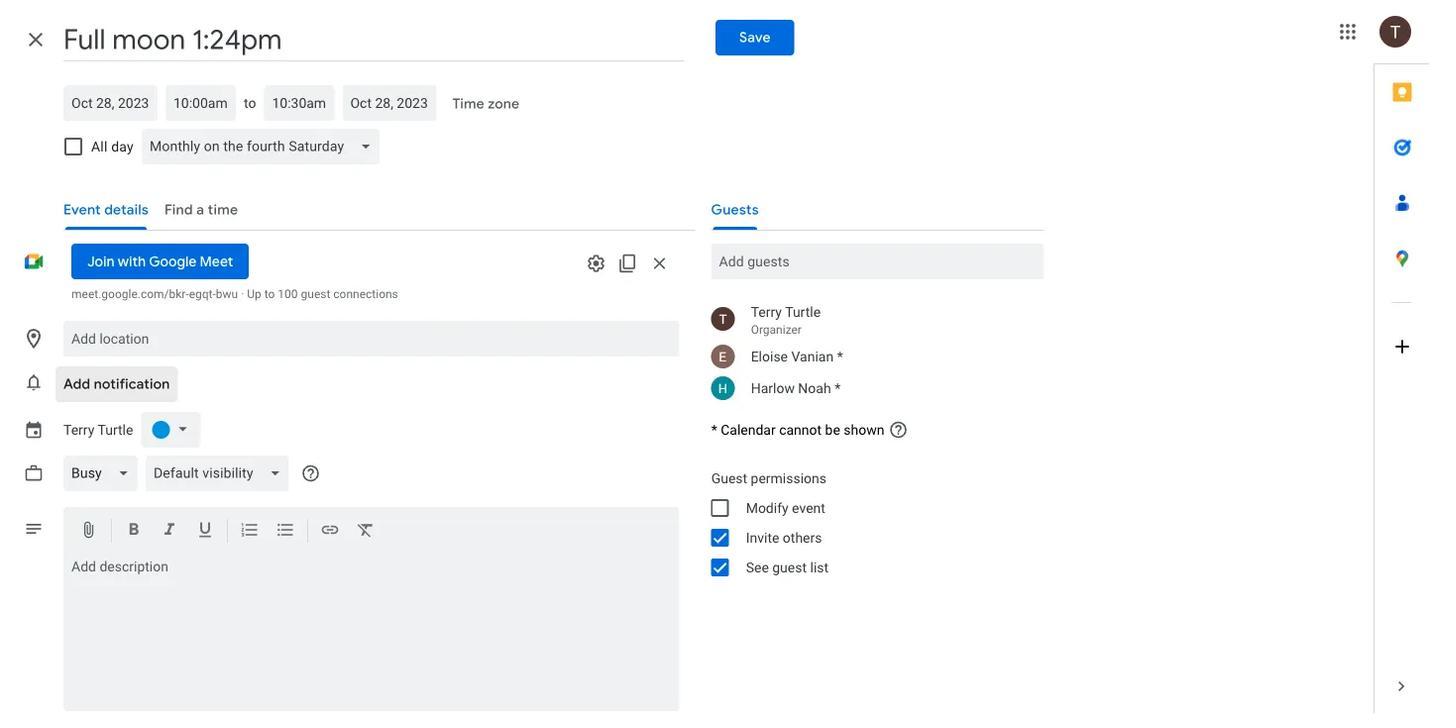 Task type: describe. For each thing, give the bounding box(es) containing it.
100
[[278, 288, 298, 301]]

join with google meet
[[87, 253, 233, 271]]

add
[[63, 376, 90, 394]]

terry for terry turtle
[[63, 422, 95, 438]]

eloise vanian tree item
[[696, 341, 1045, 373]]

all
[[91, 138, 108, 155]]

terry turtle organizer
[[751, 304, 821, 337]]

join with google meet link
[[71, 244, 249, 280]]

modify
[[746, 500, 789, 517]]

modify event
[[746, 500, 826, 517]]

* calendar cannot be shown
[[712, 422, 885, 438]]

meet
[[200, 253, 233, 271]]

group containing guest permissions
[[696, 464, 1045, 583]]

organizer
[[751, 323, 802, 337]]

1 horizontal spatial to
[[264, 288, 275, 301]]

zone
[[488, 95, 520, 113]]

guest permissions
[[712, 470, 827, 487]]

* for harlow noah *
[[835, 380, 841, 397]]

Description text field
[[63, 559, 680, 708]]

egqt-
[[189, 288, 216, 301]]

formatting options toolbar
[[63, 508, 680, 551]]

eloise
[[751, 349, 788, 365]]

day
[[111, 138, 134, 155]]

time
[[453, 95, 485, 113]]

noah
[[799, 380, 832, 397]]

End time text field
[[272, 91, 327, 115]]

join
[[87, 253, 115, 271]]

notification
[[94, 376, 170, 394]]

insert link image
[[320, 521, 340, 544]]

meet.google.com/bkr-egqt-bwu · up to 100 guest connections
[[71, 288, 398, 301]]

permissions
[[751, 470, 827, 487]]

add notification
[[63, 376, 170, 394]]

bulleted list image
[[276, 521, 295, 544]]

google
[[149, 253, 197, 271]]

numbered list image
[[240, 521, 260, 544]]

bwu
[[216, 288, 238, 301]]

Start date text field
[[71, 91, 150, 115]]

italic image
[[160, 521, 179, 544]]

* for eloise vanian *
[[837, 349, 843, 365]]

meet.google.com/bkr-
[[71, 288, 189, 301]]

shown
[[844, 422, 885, 438]]

turtle for terry turtle organizer
[[785, 304, 821, 320]]

see
[[746, 560, 769, 576]]

list
[[811, 560, 829, 576]]

Start time text field
[[174, 91, 228, 115]]

all day
[[91, 138, 134, 155]]

2 vertical spatial *
[[712, 422, 718, 438]]



Task type: vqa. For each thing, say whether or not it's contained in the screenshot.
3 Element
no



Task type: locate. For each thing, give the bounding box(es) containing it.
End date text field
[[350, 91, 429, 115]]

turtle for terry turtle
[[98, 422, 133, 438]]

Location text field
[[71, 321, 672, 357]]

terry
[[751, 304, 782, 320], [63, 422, 95, 438]]

harlow noah *
[[751, 380, 841, 397]]

vanian
[[792, 349, 834, 365]]

turtle down add notification button
[[98, 422, 133, 438]]

0 horizontal spatial guest
[[301, 288, 331, 301]]

others
[[783, 530, 822, 546]]

add notification button
[[56, 361, 178, 408]]

terry up organizer
[[751, 304, 782, 320]]

calendar
[[721, 422, 776, 438]]

1 horizontal spatial guest
[[773, 560, 807, 576]]

* left calendar
[[712, 422, 718, 438]]

1 horizontal spatial terry
[[751, 304, 782, 320]]

invite
[[746, 530, 780, 546]]

underline image
[[195, 521, 215, 544]]

terry inside terry turtle organizer
[[751, 304, 782, 320]]

guest
[[712, 470, 748, 487]]

turtle
[[785, 304, 821, 320], [98, 422, 133, 438]]

event
[[792, 500, 826, 517]]

terry turtle
[[63, 422, 133, 438]]

1 vertical spatial guest
[[773, 560, 807, 576]]

0 horizontal spatial to
[[244, 95, 256, 111]]

tab list
[[1375, 64, 1430, 659]]

0 horizontal spatial terry
[[63, 422, 95, 438]]

connections
[[333, 288, 398, 301]]

turtle inside terry turtle organizer
[[785, 304, 821, 320]]

see guest list
[[746, 560, 829, 576]]

guest inside group
[[773, 560, 807, 576]]

be
[[825, 422, 841, 438]]

harlow
[[751, 380, 795, 397]]

1 vertical spatial to
[[264, 288, 275, 301]]

* inside harlow noah tree item
[[835, 380, 841, 397]]

bold image
[[124, 521, 144, 544]]

0 vertical spatial to
[[244, 95, 256, 111]]

save
[[740, 29, 771, 47]]

group
[[696, 464, 1045, 583]]

up
[[247, 288, 262, 301]]

to right 'up'
[[264, 288, 275, 301]]

to left end time "text box"
[[244, 95, 256, 111]]

invite others
[[746, 530, 822, 546]]

* right vanian
[[837, 349, 843, 365]]

terry for terry turtle organizer
[[751, 304, 782, 320]]

guest right 100
[[301, 288, 331, 301]]

1 vertical spatial turtle
[[98, 422, 133, 438]]

with
[[118, 253, 146, 271]]

remove formatting image
[[356, 521, 376, 544]]

Title text field
[[63, 18, 684, 61]]

guest left list on the bottom right of page
[[773, 560, 807, 576]]

None field
[[142, 129, 388, 165], [63, 456, 146, 492], [146, 456, 297, 492], [142, 129, 388, 165], [63, 456, 146, 492], [146, 456, 297, 492]]

save button
[[716, 20, 795, 56]]

time zone button
[[445, 86, 528, 122]]

to
[[244, 95, 256, 111], [264, 288, 275, 301]]

eloise vanian *
[[751, 349, 843, 365]]

* right noah
[[835, 380, 841, 397]]

guests invited to this event. tree
[[696, 299, 1045, 405]]

1 horizontal spatial turtle
[[785, 304, 821, 320]]

0 horizontal spatial turtle
[[98, 422, 133, 438]]

harlow noah tree item
[[696, 373, 1045, 405]]

1 vertical spatial terry
[[63, 422, 95, 438]]

time zone
[[453, 95, 520, 113]]

1 vertical spatial *
[[835, 380, 841, 397]]

* inside eloise vanian tree item
[[837, 349, 843, 365]]

terry down add
[[63, 422, 95, 438]]

·
[[241, 288, 244, 301]]

turtle up organizer
[[785, 304, 821, 320]]

terry turtle, organizer tree item
[[696, 299, 1045, 341]]

0 vertical spatial terry
[[751, 304, 782, 320]]

guest
[[301, 288, 331, 301], [773, 560, 807, 576]]

0 vertical spatial *
[[837, 349, 843, 365]]

Guests text field
[[719, 244, 1037, 280]]

0 vertical spatial guest
[[301, 288, 331, 301]]

*
[[837, 349, 843, 365], [835, 380, 841, 397], [712, 422, 718, 438]]

cannot
[[779, 422, 822, 438]]

0 vertical spatial turtle
[[785, 304, 821, 320]]



